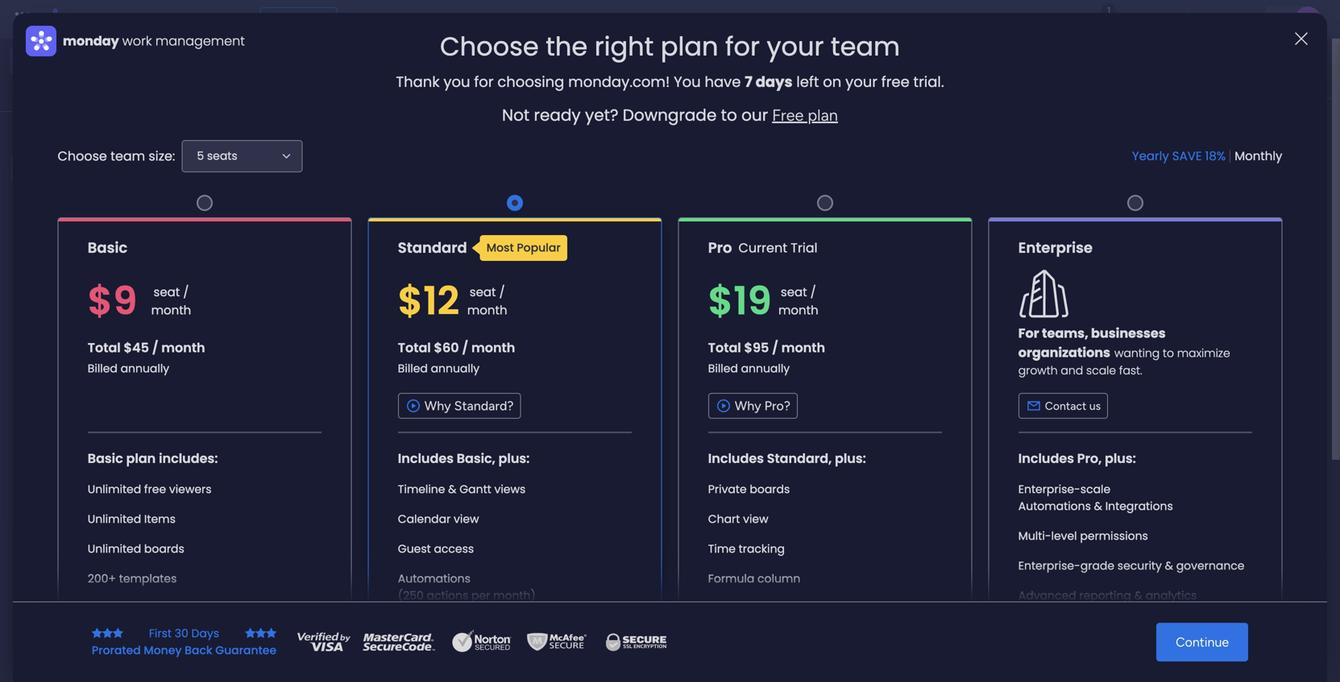 Task type: describe. For each thing, give the bounding box(es) containing it.
prorated money back guarantee
[[92, 643, 277, 659]]

greg robinson image
[[1296, 6, 1322, 32]]

enterprise- for scale
[[1019, 482, 1081, 498]]

getting started learn how monday.com works
[[1139, 625, 1291, 657]]

inbox
[[436, 69, 468, 85]]

trial.
[[914, 72, 945, 92]]

days
[[756, 72, 793, 92]]

2 vertical spatial management
[[317, 624, 383, 637]]

2 vertical spatial work
[[289, 624, 314, 637]]

tasks for personal
[[614, 292, 644, 308]]

1 vertical spatial management
[[156, 32, 245, 50]]

tier options list box
[[58, 189, 1283, 683]]

annually inside the total $45 / month billed annually
[[121, 361, 169, 377]]

integrations
[[1106, 499, 1174, 515]]

get
[[1122, 578, 1141, 593]]

over 20 column types
[[88, 601, 211, 617]]

$19
[[709, 274, 772, 329]]

lottie animation image for quickly access your recent boards, inbox and workspaces
[[619, 39, 1072, 100]]

invite team members link
[[1099, 210, 1317, 228]]

0 horizontal spatial to
[[721, 104, 738, 126]]

unlimited for unlimited boards
[[88, 542, 141, 558]]

free inside choose the right plan for your team thank you for choosing monday.com! you have 7 days left on your free trial.
[[882, 72, 910, 92]]

0 vertical spatial management
[[163, 10, 251, 28]]

enterprise-scale automations & integrations
[[1019, 482, 1174, 515]]

plan inside choose the right plan for your team thank you for choosing monday.com! you have 7 days left on your free trial.
[[661, 29, 719, 65]]

why for $12
[[425, 399, 451, 414]]

close recently visited image
[[249, 433, 269, 453]]

guest
[[398, 542, 431, 558]]

the
[[546, 29, 588, 65]]

most
[[487, 240, 514, 256]]

contact us button
[[1019, 393, 1109, 419]]

0 vertical spatial work
[[130, 10, 159, 28]]

how
[[1169, 643, 1191, 657]]

yearly save 18% option
[[1133, 147, 1227, 165]]

plan inside the basic tier selected option
[[126, 450, 156, 468]]

& left the "get"
[[1110, 578, 1119, 593]]

your inside boost your workflow in minutes with ready-made templates
[[1121, 471, 1147, 486]]

month up the total $45 / month billed annually
[[151, 302, 191, 319]]

/ for total $95 / month billed annually
[[773, 339, 779, 357]]

enterprise
[[1019, 238, 1093, 258]]

reporting
[[1080, 589, 1132, 604]]

total inside the total $45 / month billed annually
[[88, 339, 121, 357]]

/ for total $60 / month billed annually
[[462, 339, 469, 357]]

scale inside enterprise-scale automations & integrations
[[1081, 482, 1111, 498]]

thank
[[396, 72, 440, 92]]

time tracking
[[709, 542, 785, 558]]

month)
[[494, 589, 536, 604]]

/ inside the seat / month
[[183, 284, 189, 301]]

over
[[88, 601, 114, 617]]

why pro? button
[[709, 393, 798, 419]]

20
[[117, 601, 131, 617]]

includes:
[[159, 450, 218, 468]]

standard tier selected option
[[368, 218, 662, 683]]

timeline & gantt views
[[398, 482, 526, 498]]

1 horizontal spatial for
[[726, 29, 760, 65]]

component image
[[269, 622, 284, 636]]

work management > main workspace
[[289, 624, 477, 637]]

members
[[1180, 212, 1231, 226]]

lottie animation image for project management
[[0, 520, 206, 683]]

1 vertical spatial option
[[0, 191, 206, 194]]

& down security on the bottom of the page
[[1135, 589, 1143, 604]]

standard
[[398, 238, 467, 258]]

your up left at top
[[767, 29, 824, 65]]

time
[[709, 542, 736, 558]]

basic for basic plan includes:
[[88, 450, 123, 468]]

lottie animation element for quickly access your recent boards, inbox and workspaces
[[619, 39, 1072, 100]]

pro?
[[765, 399, 791, 414]]

seat for $12
[[470, 284, 496, 301]]

plus: for $12
[[499, 450, 530, 468]]

project inside list box
[[38, 198, 74, 212]]

private
[[296, 132, 343, 150]]

standard,
[[767, 450, 832, 468]]

0 vertical spatial option
[[10, 76, 196, 102]]

1 vertical spatial management
[[339, 597, 417, 613]]

yearly
[[1133, 148, 1170, 165]]

choose team size:
[[58, 147, 175, 165]]

/ for $12 seat / month
[[500, 284, 505, 301]]

annually for $12
[[431, 361, 480, 377]]

update feed image
[[1090, 11, 1106, 27]]

/ for $19 seat / month
[[811, 284, 817, 301]]

workspaces
[[496, 69, 565, 85]]

size:
[[149, 147, 175, 165]]

public board image
[[269, 596, 287, 614]]

your left recent at left
[[320, 69, 346, 85]]

access for guest
[[434, 542, 474, 558]]

not
[[502, 104, 530, 126]]

team inside choose the right plan for your team thank you for choosing monday.com! you have 7 days left on your free trial.
[[831, 29, 901, 65]]

total $95 / month billed annually
[[709, 339, 826, 377]]

search everything image
[[1201, 11, 1217, 27]]

most popular
[[487, 240, 561, 256]]

4 star image from the left
[[256, 629, 266, 640]]

recently visited
[[272, 434, 379, 452]]

pro tier selected option
[[679, 218, 973, 683]]

200+ templates
[[88, 572, 177, 587]]

wanting to maximize growth and scale fast.
[[1019, 346, 1231, 379]]

view for $12
[[454, 512, 479, 528]]

total $60 / month billed annually
[[398, 339, 516, 377]]

formula
[[709, 572, 755, 587]]

boost
[[1085, 471, 1118, 486]]

multi-
[[1019, 529, 1052, 545]]

0 horizontal spatial for
[[474, 72, 494, 92]]

private
[[709, 482, 747, 498]]

first
[[149, 627, 172, 642]]

$12 seat / month
[[398, 274, 508, 329]]

free plan link
[[773, 105, 839, 125]]

invite
[[1115, 212, 1145, 226]]

all
[[653, 394, 664, 408]]

$45
[[124, 339, 149, 357]]

star image
[[92, 629, 102, 640]]

advanced
[[1019, 589, 1077, 604]]

recent
[[349, 69, 387, 85]]

automations inside enterprise-scale automations & integrations
[[1019, 499, 1092, 515]]

enterprise- for grade
[[1019, 559, 1081, 574]]

0 horizontal spatial and
[[471, 69, 493, 85]]

month for total $45 / month billed annually
[[161, 339, 205, 357]]

verified by visa image
[[296, 631, 352, 655]]

1 star image from the left
[[102, 629, 113, 640]]

private boards
[[709, 482, 790, 498]]

with
[[1269, 471, 1295, 486]]

and inside wanting to maximize growth and scale fast.
[[1061, 363, 1084, 379]]

includes for $12
[[398, 450, 454, 468]]

1 image
[[1102, 1, 1117, 19]]

multi-level permissions
[[1019, 529, 1149, 545]]

templates image image
[[1089, 345, 1302, 456]]

pro current trial
[[709, 238, 818, 258]]

team
[[1148, 212, 1177, 226]]

main
[[396, 624, 420, 637]]

monthly
[[1235, 148, 1283, 165]]

to inside wanting to maximize growth and scale fast.
[[1164, 346, 1175, 361]]

unlimited for unlimited items
[[88, 512, 141, 528]]

plans
[[304, 12, 331, 26]]

yet?
[[585, 104, 619, 126]]

quickly access your recent boards, inbox and workspaces
[[230, 69, 565, 85]]

see
[[282, 12, 301, 26]]

view for $19
[[744, 512, 769, 528]]

select product image
[[15, 11, 31, 27]]

contact us
[[1046, 399, 1102, 413]]

standard?
[[454, 399, 514, 414]]

chart view
[[709, 512, 769, 528]]

mastercard secure code image
[[359, 631, 440, 655]]

seat / month
[[151, 284, 191, 319]]

Search in workspace field
[[34, 159, 135, 178]]

total for $19
[[709, 339, 742, 357]]

0 horizontal spatial learn
[[1075, 578, 1107, 593]]

project management inside project management list box
[[38, 198, 144, 212]]

seat for $19
[[781, 284, 808, 301]]



Task type: locate. For each thing, give the bounding box(es) containing it.
month inside $12 seat / month
[[468, 302, 508, 319]]

seat right $9
[[154, 284, 180, 301]]

/ right $95
[[773, 339, 779, 357]]

advanced reporting & analytics
[[1019, 589, 1198, 604]]

0 vertical spatial plan
[[661, 29, 719, 65]]

templates for explore templates
[[1190, 526, 1248, 541]]

1 vertical spatial team
[[111, 147, 145, 165]]

3 seat from the left
[[781, 284, 808, 301]]

automations for automations
[[709, 601, 781, 617]]

2 total from the left
[[398, 339, 431, 357]]

0 horizontal spatial why
[[425, 399, 451, 414]]

billed up why standard? button
[[398, 361, 428, 377]]

notifications image
[[1055, 11, 1071, 27]]

1 horizontal spatial total
[[398, 339, 431, 357]]

lottie animation element
[[619, 39, 1072, 100], [0, 520, 206, 683]]

templates down workflow
[[1158, 490, 1215, 506]]

1 horizontal spatial access
[[434, 542, 474, 558]]

total inside the total $60 / month billed annually
[[398, 339, 431, 357]]

annually inside total $95 / month billed annually
[[741, 361, 790, 377]]

enable desktop notifications link
[[1115, 189, 1317, 207]]

0 horizontal spatial plus:
[[499, 450, 530, 468]]

project right public board "icon"
[[293, 597, 336, 613]]

automations (250 actions per month)
[[398, 572, 536, 604]]

calendar view
[[398, 512, 479, 528]]

for right you
[[474, 72, 494, 92]]

2 basic from the top
[[88, 450, 123, 468]]

templates inside the basic tier selected option
[[119, 572, 177, 587]]

includes up private
[[709, 450, 764, 468]]

billed inside the total $45 / month billed annually
[[88, 361, 118, 377]]

1 total from the left
[[88, 339, 121, 357]]

enterprise- inside enterprise-scale automations & integrations
[[1019, 482, 1081, 498]]

annually inside the total $60 / month billed annually
[[431, 361, 480, 377]]

tasks right private
[[347, 132, 382, 150]]

to right wanting
[[1164, 346, 1175, 361]]

month inside the total $60 / month billed annually
[[472, 339, 516, 357]]

1 annually from the left
[[121, 361, 169, 377]]

0 vertical spatial boards
[[750, 482, 790, 498]]

1 why from the left
[[425, 399, 451, 414]]

boards inside pro tier selected option
[[750, 482, 790, 498]]

continue
[[1177, 635, 1230, 651]]

0 vertical spatial access
[[277, 69, 316, 85]]

0 vertical spatial column
[[758, 572, 801, 587]]

month right $95
[[782, 339, 826, 357]]

1 vertical spatial lottie animation element
[[0, 520, 206, 683]]

1 horizontal spatial billed
[[398, 361, 428, 377]]

/ right $60
[[462, 339, 469, 357]]

money
[[144, 643, 182, 659]]

us
[[1090, 399, 1102, 413]]

includes inside pro tier selected option
[[709, 450, 764, 468]]

0 vertical spatial monday work management
[[72, 10, 251, 28]]

3 star image from the left
[[245, 629, 256, 640]]

for up 7
[[726, 29, 760, 65]]

billed inside the total $60 / month billed annually
[[398, 361, 428, 377]]

1 horizontal spatial management
[[339, 597, 417, 613]]

unlimited up unlimited boards
[[88, 512, 141, 528]]

/ inside total $95 / month billed annually
[[773, 339, 779, 357]]

templates inside boost your workflow in minutes with ready-made templates
[[1158, 490, 1215, 506]]

1 horizontal spatial learn
[[1139, 643, 1166, 657]]

templates up governance
[[1190, 526, 1248, 541]]

why inside button
[[425, 399, 451, 414]]

why left pro? on the right of the page
[[735, 399, 762, 414]]

invite members image
[[1126, 11, 1142, 27]]

started
[[1181, 625, 1219, 638]]

templates inside button
[[1190, 526, 1248, 541]]

first 30 days
[[149, 627, 219, 642]]

contact
[[1046, 399, 1087, 413]]

0 horizontal spatial annually
[[121, 361, 169, 377]]

includes up the timeline
[[398, 450, 454, 468]]

1 vertical spatial column
[[134, 601, 177, 617]]

2 billed from the left
[[398, 361, 428, 377]]

2 horizontal spatial includes
[[1019, 450, 1075, 468]]

automations up level
[[1019, 499, 1092, 515]]

governance
[[1177, 559, 1245, 574]]

0 horizontal spatial choose
[[58, 147, 107, 165]]

month right here
[[779, 302, 819, 319]]

yearly save 18%
[[1133, 148, 1227, 165]]

1 horizontal spatial lottie animation element
[[619, 39, 1072, 100]]

basic up $9
[[88, 238, 128, 258]]

1 horizontal spatial includes
[[709, 450, 764, 468]]

1 horizontal spatial boards
[[750, 482, 790, 498]]

home option
[[10, 48, 196, 74]]

management down search in workspace field
[[77, 198, 144, 212]]

why left the standard?
[[425, 399, 451, 414]]

2 horizontal spatial automations
[[1019, 499, 1092, 515]]

$19 seat / month
[[709, 274, 819, 329]]

scale down pro,
[[1081, 482, 1111, 498]]

billed down $9
[[88, 361, 118, 377]]

0 vertical spatial free
[[882, 72, 910, 92]]

1 horizontal spatial tasks
[[614, 292, 644, 308]]

monday up home
[[63, 32, 119, 50]]

monday marketplace image
[[1161, 11, 1177, 27]]

total left $95
[[709, 339, 742, 357]]

2 horizontal spatial total
[[709, 339, 742, 357]]

1 horizontal spatial team
[[831, 29, 901, 65]]

1 horizontal spatial annually
[[431, 361, 480, 377]]

plan up you
[[661, 29, 719, 65]]

templates
[[1158, 490, 1215, 506], [1190, 526, 1248, 541], [119, 572, 177, 587]]

5 star image from the left
[[266, 629, 277, 640]]

free left trial.
[[882, 72, 910, 92]]

recently
[[272, 434, 331, 452]]

0 vertical spatial monday
[[72, 10, 127, 28]]

annually
[[121, 361, 169, 377], [431, 361, 480, 377], [741, 361, 790, 377]]

seat inside $12 seat / month
[[470, 284, 496, 301]]

management inside project management list box
[[77, 198, 144, 212]]

unlimited for unlimited free viewers
[[88, 482, 141, 498]]

includes inside enterprise tier selected option
[[1019, 450, 1075, 468]]

1 vertical spatial and
[[647, 292, 668, 308]]

1 vertical spatial lottie animation image
[[0, 520, 206, 683]]

project management
[[38, 198, 144, 212], [293, 597, 417, 613]]

1 horizontal spatial to
[[1164, 346, 1175, 361]]

column up the first at the left bottom of the page
[[134, 601, 177, 617]]

maximize
[[1178, 346, 1231, 361]]

1 horizontal spatial lottie animation image
[[619, 39, 1072, 100]]

project
[[38, 198, 74, 212], [293, 597, 336, 613]]

plan inside not ready yet? downgrade to our free plan
[[808, 105, 839, 125]]

why pro?
[[735, 399, 791, 414]]

1 view from the left
[[454, 512, 479, 528]]

lottie animation element for project management
[[0, 520, 206, 683]]

templates for 200+ templates
[[119, 572, 177, 587]]

3 includes from the left
[[1019, 450, 1075, 468]]

to
[[721, 104, 738, 126], [1164, 346, 1175, 361]]

items
[[144, 512, 176, 528]]

1 billed from the left
[[88, 361, 118, 377]]

norton secured image
[[446, 631, 519, 655]]

& up "inspired"
[[1166, 559, 1174, 574]]

1 horizontal spatial automations
[[709, 601, 781, 617]]

enable desktop notifications
[[1115, 191, 1273, 205]]

month inside $19 seat / month
[[779, 302, 819, 319]]

help image
[[1236, 11, 1252, 27]]

0 vertical spatial basic
[[88, 238, 128, 258]]

0 horizontal spatial automations
[[398, 572, 471, 587]]

boards for private boards
[[750, 482, 790, 498]]

0 horizontal spatial free
[[144, 482, 166, 498]]

month for total $60 / month billed annually
[[472, 339, 516, 357]]

billed inside total $95 / month billed annually
[[709, 361, 738, 377]]

choose for the
[[440, 29, 539, 65]]

boards down includes standard, plus:
[[750, 482, 790, 498]]

explore templates
[[1144, 526, 1248, 541]]

1 vertical spatial project
[[293, 597, 336, 613]]

here
[[732, 292, 758, 308]]

/ for total $45 / month billed annually
[[152, 339, 158, 357]]

on
[[823, 72, 842, 92]]

0 vertical spatial to
[[721, 104, 738, 126]]

1 vertical spatial learn
[[1139, 643, 1166, 657]]

plus: for $19
[[835, 450, 867, 468]]

plan up the 'unlimited free viewers'
[[126, 450, 156, 468]]

1 vertical spatial monday work management
[[63, 32, 245, 50]]

/ inside the total $45 / month billed annually
[[152, 339, 158, 357]]

free inside the basic tier selected option
[[144, 482, 166, 498]]

close my private tasks image
[[249, 131, 269, 151]]

monthly option
[[1235, 147, 1283, 165]]

billed for $12
[[398, 361, 428, 377]]

billing cycle selection group
[[1133, 147, 1283, 165]]

boards for unlimited boards
[[144, 542, 185, 558]]

growth
[[1019, 363, 1058, 379]]

view inside standard tier selected option
[[454, 512, 479, 528]]

month right $60
[[472, 339, 516, 357]]

seat down most
[[470, 284, 496, 301]]

unlimited free viewers
[[88, 482, 212, 498]]

0 vertical spatial scale
[[1087, 363, 1117, 379]]

trial
[[791, 239, 818, 257]]

view down timeline & gantt views
[[454, 512, 479, 528]]

2 includes from the left
[[709, 450, 764, 468]]

option down search in workspace field
[[0, 191, 206, 194]]

free up items
[[144, 482, 166, 498]]

2 horizontal spatial and
[[1061, 363, 1084, 379]]

learn inside getting started learn how monday.com works
[[1139, 643, 1166, 657]]

0 horizontal spatial total
[[88, 339, 121, 357]]

team up on
[[831, 29, 901, 65]]

total
[[88, 339, 121, 357], [398, 339, 431, 357], [709, 339, 742, 357]]

1 vertical spatial monday
[[63, 32, 119, 50]]

enterprise tier selected option
[[989, 218, 1283, 683]]

7
[[745, 72, 753, 92]]

$9
[[88, 274, 137, 329]]

monday.com
[[1194, 643, 1259, 657]]

enterprise- down includes pro, plus:
[[1019, 482, 1081, 498]]

column inside pro tier selected option
[[758, 572, 801, 587]]

0 vertical spatial team
[[831, 29, 901, 65]]

0 vertical spatial enterprise-
[[1019, 482, 1081, 498]]

1 vertical spatial automations
[[398, 572, 471, 587]]

& inside standard tier selected option
[[448, 482, 457, 498]]

basic for basic
[[88, 238, 128, 258]]

continue button
[[1157, 624, 1249, 662]]

/ right $45
[[152, 339, 158, 357]]

2 star image from the left
[[113, 629, 123, 640]]

choose up you
[[440, 29, 539, 65]]

1 horizontal spatial why
[[735, 399, 762, 414]]

& down boost
[[1095, 499, 1103, 515]]

month
[[151, 302, 191, 319], [468, 302, 508, 319], [779, 302, 819, 319], [161, 339, 205, 357], [472, 339, 516, 357], [782, 339, 826, 357]]

$95
[[745, 339, 770, 357]]

1 vertical spatial basic
[[88, 450, 123, 468]]

days
[[192, 627, 219, 642]]

ready
[[534, 104, 581, 126]]

includes inside standard tier selected option
[[398, 450, 454, 468]]

tasks for private
[[347, 132, 382, 150]]

basic,
[[457, 450, 496, 468]]

templates up over 20 column types
[[119, 572, 177, 587]]

1 horizontal spatial project management
[[293, 597, 417, 613]]

2 horizontal spatial seat
[[781, 284, 808, 301]]

monday work management
[[72, 10, 251, 28], [63, 32, 245, 50]]

boards inside the basic tier selected option
[[144, 542, 185, 558]]

column inside the basic tier selected option
[[134, 601, 177, 617]]

add to favorites image
[[456, 597, 473, 613]]

option down home link
[[10, 76, 196, 102]]

2 seat from the left
[[470, 284, 496, 301]]

mcafee secure image
[[525, 631, 590, 655]]

1 vertical spatial access
[[434, 542, 474, 558]]

/ left track
[[500, 284, 505, 301]]

analytics
[[1146, 589, 1198, 604]]

includes standard, plus:
[[709, 450, 867, 468]]

basic tier selected option
[[58, 218, 352, 683]]

our
[[742, 104, 769, 126]]

0 vertical spatial lottie animation image
[[619, 39, 1072, 100]]

automations inside the automations (250 actions per month)
[[398, 572, 471, 587]]

2 horizontal spatial billed
[[709, 361, 738, 377]]

and up new task
[[647, 292, 668, 308]]

current
[[739, 239, 788, 257]]

chart
[[709, 512, 741, 528]]

and down organizations
[[1061, 363, 1084, 379]]

plan down on
[[808, 105, 839, 125]]

choose inside choose the right plan for your team thank you for choosing monday.com! you have 7 days left on your free trial.
[[440, 29, 539, 65]]

0 horizontal spatial seat
[[154, 284, 180, 301]]

2 plus: from the left
[[835, 450, 867, 468]]

1 horizontal spatial project
[[293, 597, 336, 613]]

2 annually from the left
[[431, 361, 480, 377]]

>
[[386, 624, 393, 637]]

plus: inside pro tier selected option
[[835, 450, 867, 468]]

3 total from the left
[[709, 339, 742, 357]]

total left $60
[[398, 339, 431, 357]]

and right you
[[471, 69, 493, 85]]

0 horizontal spatial column
[[134, 601, 177, 617]]

1 vertical spatial project management
[[293, 597, 417, 613]]

/ down trial
[[811, 284, 817, 301]]

1 horizontal spatial column
[[758, 572, 801, 587]]

/
[[183, 284, 189, 301], [500, 284, 505, 301], [811, 284, 817, 301], [152, 339, 158, 357], [462, 339, 469, 357], [773, 339, 779, 357]]

seat inside $19 seat / month
[[781, 284, 808, 301]]

1 basic from the top
[[88, 238, 128, 258]]

unlimited up 200+
[[88, 542, 141, 558]]

1 vertical spatial choose
[[58, 147, 107, 165]]

1 includes from the left
[[398, 450, 454, 468]]

show
[[622, 394, 650, 408]]

you
[[674, 72, 701, 92]]

1 plus: from the left
[[499, 450, 530, 468]]

free
[[773, 105, 804, 125]]

left
[[797, 72, 820, 92]]

enterprise-
[[1019, 482, 1081, 498], [1019, 559, 1081, 574]]

your right on
[[846, 72, 878, 92]]

plus: right standard,
[[835, 450, 867, 468]]

month inside the total $45 / month billed annually
[[161, 339, 205, 357]]

0 horizontal spatial plan
[[126, 450, 156, 468]]

0 horizontal spatial tasks
[[347, 132, 382, 150]]

2 vertical spatial automations
[[709, 601, 781, 617]]

boards down items
[[144, 542, 185, 558]]

billed up why pro? button
[[709, 361, 738, 377]]

0 vertical spatial lottie animation element
[[619, 39, 1072, 100]]

project management down search in workspace field
[[38, 198, 144, 212]]

1 enterprise- from the top
[[1019, 482, 1081, 498]]

new task
[[630, 329, 677, 342]]

includes left pro,
[[1019, 450, 1075, 468]]

1 vertical spatial tasks
[[614, 292, 644, 308]]

lottie animation image
[[619, 39, 1072, 100], [0, 520, 206, 683]]

2 vertical spatial plan
[[126, 450, 156, 468]]

0 vertical spatial learn
[[1075, 578, 1107, 593]]

workflow
[[1150, 471, 1203, 486]]

why standard? button
[[398, 393, 521, 419]]

3 unlimited from the top
[[88, 542, 141, 558]]

access right 'quickly'
[[277, 69, 316, 85]]

choose left 'size:'
[[58, 147, 107, 165]]

minutes
[[1220, 471, 1266, 486]]

3 plus: from the left
[[1105, 450, 1137, 468]]

basic plan includes:
[[88, 450, 218, 468]]

access down calendar view
[[434, 542, 474, 558]]

1 horizontal spatial plan
[[661, 29, 719, 65]]

for
[[1019, 324, 1040, 343]]

enterprise- up advanced
[[1019, 559, 1081, 574]]

automations inside pro tier selected option
[[709, 601, 781, 617]]

unlimited items
[[88, 512, 176, 528]]

monday up home option
[[72, 10, 127, 28]]

1 seat from the left
[[154, 284, 180, 301]]

1 vertical spatial work
[[122, 32, 152, 50]]

task
[[657, 329, 677, 342]]

month right $45
[[161, 339, 205, 357]]

pro,
[[1078, 450, 1102, 468]]

automations
[[1019, 499, 1092, 515], [398, 572, 471, 587], [709, 601, 781, 617]]

check circle image
[[1099, 213, 1109, 225]]

total for $12
[[398, 339, 431, 357]]

2 unlimited from the top
[[88, 512, 141, 528]]

/ inside the total $60 / month billed annually
[[462, 339, 469, 357]]

0 vertical spatial choose
[[440, 29, 539, 65]]

actions
[[427, 589, 469, 604]]

access inside standard tier selected option
[[434, 542, 474, 558]]

option
[[10, 76, 196, 102], [0, 191, 206, 194]]

project management list box
[[0, 188, 206, 437]]

3 annually from the left
[[741, 361, 790, 377]]

popular
[[517, 240, 561, 256]]

total inside total $95 / month billed annually
[[709, 339, 742, 357]]

seat down trial
[[781, 284, 808, 301]]

0 vertical spatial and
[[471, 69, 493, 85]]

/ inside $12 seat / month
[[500, 284, 505, 301]]

30
[[175, 627, 189, 642]]

1 vertical spatial plan
[[808, 105, 839, 125]]

1 horizontal spatial view
[[744, 512, 769, 528]]

learn down grade
[[1075, 578, 1107, 593]]

plus: inside enterprise tier selected option
[[1105, 450, 1137, 468]]

automations for automations (250 actions per month)
[[398, 572, 471, 587]]

unlimited boards
[[88, 542, 185, 558]]

1 unlimited from the top
[[88, 482, 141, 498]]

0 vertical spatial templates
[[1158, 490, 1215, 506]]

& inside enterprise-scale automations & integrations
[[1095, 499, 1103, 515]]

why for $19
[[735, 399, 762, 414]]

choose the right plan for your team heading
[[440, 29, 901, 65]]

/ inside $19 seat / month
[[811, 284, 817, 301]]

column down tracking
[[758, 572, 801, 587]]

unlimited up unlimited items
[[88, 482, 141, 498]]

access for quickly
[[277, 69, 316, 85]]

(250
[[398, 589, 424, 604]]

inspired
[[1145, 578, 1191, 593]]

view up tracking
[[744, 512, 769, 528]]

0 vertical spatial for
[[726, 29, 760, 65]]

$12
[[398, 274, 460, 329]]

includes for $19
[[709, 450, 764, 468]]

management up work management > main workspace
[[339, 597, 417, 613]]

scale inside wanting to maximize growth and scale fast.
[[1087, 363, 1117, 379]]

why inside button
[[735, 399, 762, 414]]

2 view from the left
[[744, 512, 769, 528]]

learn down getting
[[1139, 643, 1166, 657]]

annually down $95
[[741, 361, 790, 377]]

month up the total $60 / month billed annually
[[468, 302, 508, 319]]

1 horizontal spatial free
[[882, 72, 910, 92]]

0 horizontal spatial billed
[[88, 361, 118, 377]]

month for $12 seat / month
[[468, 302, 508, 319]]

automations down formula column
[[709, 601, 781, 617]]

0 horizontal spatial includes
[[398, 450, 454, 468]]

choose for team
[[58, 147, 107, 165]]

3 billed from the left
[[709, 361, 738, 377]]

0 vertical spatial unlimited
[[88, 482, 141, 498]]

0 vertical spatial project
[[38, 198, 74, 212]]

star image
[[102, 629, 113, 640], [113, 629, 123, 640], [245, 629, 256, 640], [256, 629, 266, 640], [266, 629, 277, 640]]

team left 'size:'
[[111, 147, 145, 165]]

0 horizontal spatial team
[[111, 147, 145, 165]]

project down search in workspace field
[[38, 198, 74, 212]]

2 horizontal spatial plus:
[[1105, 450, 1137, 468]]

project management up work management > main workspace
[[293, 597, 417, 613]]

column
[[758, 572, 801, 587], [134, 601, 177, 617]]

works
[[1262, 643, 1291, 657]]

tasks
[[347, 132, 382, 150], [614, 292, 644, 308]]

quickly
[[230, 69, 274, 85]]

automations up actions
[[398, 572, 471, 587]]

basic up the 'unlimited free viewers'
[[88, 450, 123, 468]]

plus: up views on the bottom of page
[[499, 450, 530, 468]]

0 horizontal spatial management
[[77, 198, 144, 212]]

formula column
[[709, 572, 801, 587]]

scale down for teams, businesses organizations
[[1087, 363, 1117, 379]]

seat inside the seat / month
[[154, 284, 180, 301]]

show all
[[622, 394, 664, 408]]

you
[[444, 72, 471, 92]]

2 enterprise- from the top
[[1019, 559, 1081, 574]]

total left $45
[[88, 339, 121, 357]]

0 horizontal spatial boards
[[144, 542, 185, 558]]

choosing
[[498, 72, 565, 92]]

0 horizontal spatial lottie animation element
[[0, 520, 206, 683]]

annually down $60
[[431, 361, 480, 377]]

guarantee
[[215, 643, 277, 659]]

month for total $95 / month billed annually
[[782, 339, 826, 357]]

ssl encrypted image
[[596, 631, 677, 655]]

2 why from the left
[[735, 399, 762, 414]]

month inside total $95 / month billed annually
[[782, 339, 826, 357]]

includes pro, plus:
[[1019, 450, 1137, 468]]

why standard?
[[425, 399, 514, 414]]

getting
[[1139, 625, 1178, 638]]

/ right $9
[[183, 284, 189, 301]]

views
[[495, 482, 526, 498]]

track
[[528, 292, 558, 308]]

view inside pro tier selected option
[[744, 512, 769, 528]]

1 vertical spatial unlimited
[[88, 512, 141, 528]]

1 horizontal spatial and
[[647, 292, 668, 308]]

month for $19 seat / month
[[779, 302, 819, 319]]

2 horizontal spatial annually
[[741, 361, 790, 377]]

annually for $19
[[741, 361, 790, 377]]

1 horizontal spatial plus:
[[835, 450, 867, 468]]

annually down $45
[[121, 361, 169, 377]]

your up made
[[1121, 471, 1147, 486]]

workspace
[[423, 624, 477, 637]]

plus: inside standard tier selected option
[[499, 450, 530, 468]]

to left our
[[721, 104, 738, 126]]

tasks up new
[[614, 292, 644, 308]]

plus: up boost
[[1105, 450, 1137, 468]]

& left the gantt
[[448, 482, 457, 498]]

billed for $19
[[709, 361, 738, 377]]

most popular section head
[[472, 235, 567, 261]]



Task type: vqa. For each thing, say whether or not it's contained in the screenshot.
Help
no



